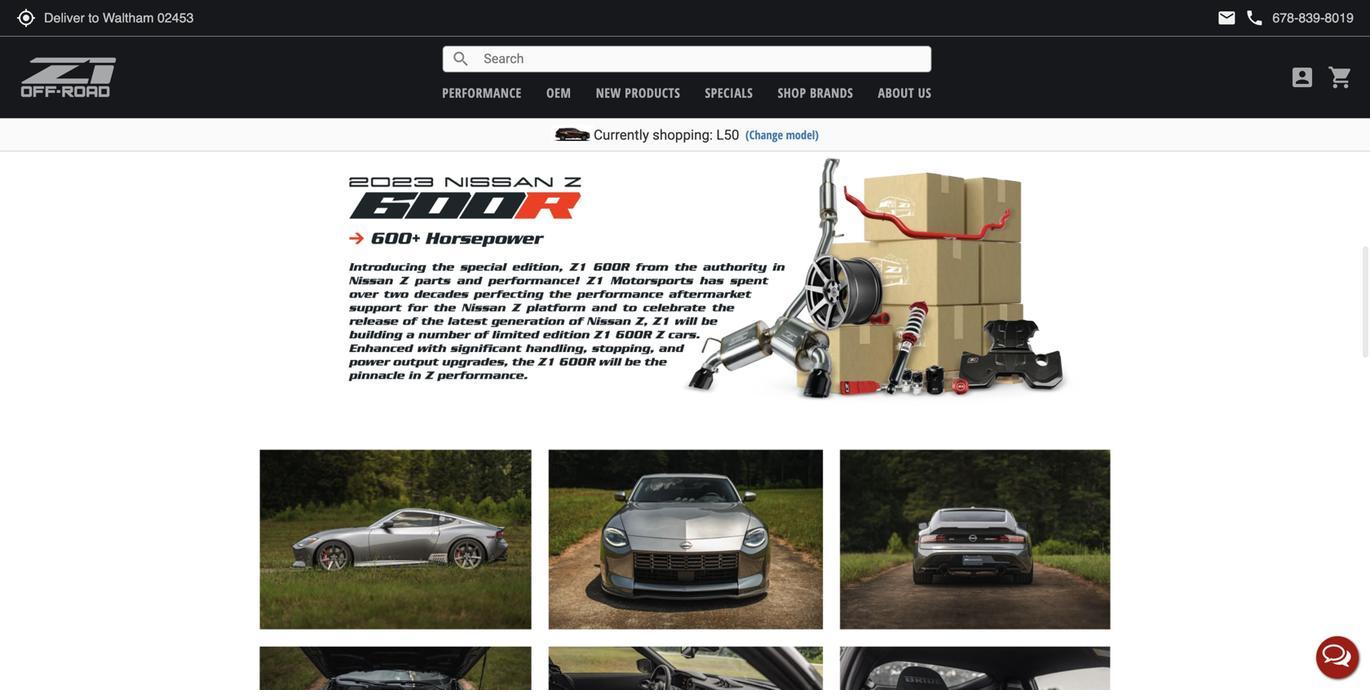 Task type: describe. For each thing, give the bounding box(es) containing it.
about us link
[[878, 84, 932, 102]]

see
[[682, 115, 697, 125]]

account_box
[[1290, 64, 1316, 91]]

prohibited.
[[637, 115, 679, 125]]

specials link
[[705, 84, 753, 102]]

shopping_cart link
[[1324, 64, 1354, 91]]

new
[[596, 84, 621, 102]]

(change model) link
[[746, 127, 819, 143]]

official
[[699, 113, 723, 125]]

new products
[[596, 84, 681, 102]]

oem link
[[547, 84, 571, 102]]

oem
[[547, 84, 571, 102]]

31,
[[838, 115, 850, 125]]

specials
[[705, 84, 753, 102]]

l50
[[717, 127, 740, 143]]

shopping_cart
[[1328, 64, 1354, 91]]

rules.
[[725, 113, 746, 125]]

purchase
[[510, 115, 546, 125]]

shopping:
[[653, 127, 713, 143]]

performance
[[442, 84, 522, 102]]



Task type: locate. For each thing, give the bounding box(es) containing it.
necessary.
[[548, 115, 590, 125]]

where
[[611, 115, 635, 125]]

mail link
[[1217, 8, 1237, 28]]

(change
[[746, 127, 783, 143]]

performance link
[[442, 84, 522, 102]]

z1 motorsports logo image
[[20, 57, 117, 98]]

order
[[748, 115, 770, 125]]

shop
[[778, 84, 806, 102]]

us
[[918, 84, 932, 102]]

shop brands link
[[778, 84, 854, 102]]

currently
[[594, 127, 649, 143]]

new products link
[[596, 84, 681, 102]]

brands
[[810, 84, 854, 102]]

(no purchase necessary. void where prohibited. see official rules. order deadline august 31, 2023.)
[[494, 113, 876, 125]]

phone
[[1245, 8, 1265, 28]]

Search search field
[[471, 47, 931, 72]]

shop brands
[[778, 84, 854, 102]]

august
[[808, 115, 835, 125]]

my_location
[[16, 8, 36, 28]]

2023.)
[[852, 115, 876, 125]]

products
[[625, 84, 681, 102]]

(no
[[494, 115, 508, 125]]

void
[[592, 115, 609, 125]]

mail
[[1217, 8, 1237, 28]]

search
[[451, 49, 471, 69]]

deadline
[[773, 115, 806, 125]]

about us
[[878, 84, 932, 102]]

mail phone
[[1217, 8, 1265, 28]]

currently shopping: l50 (change model)
[[594, 127, 819, 143]]

model)
[[786, 127, 819, 143]]

phone link
[[1245, 8, 1354, 28]]

official rules. link
[[699, 113, 746, 125]]

account_box link
[[1286, 64, 1320, 91]]

about
[[878, 84, 915, 102]]



Task type: vqa. For each thing, say whether or not it's contained in the screenshot.
l50 at the top right
yes



